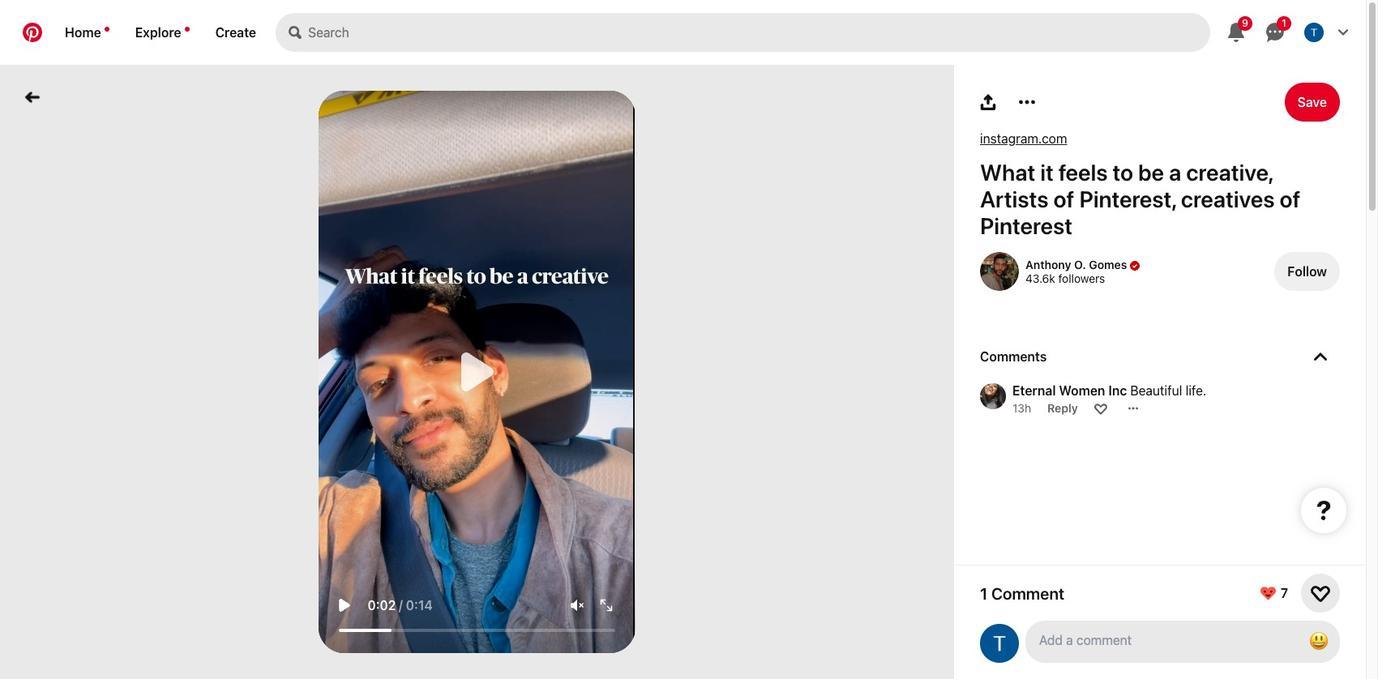 Task type: locate. For each thing, give the bounding box(es) containing it.
of right artists
[[1054, 186, 1075, 212]]

2 notifications image from the left
[[185, 27, 189, 32]]

create link
[[202, 13, 269, 52]]

expand icon image
[[1315, 350, 1328, 363]]

notifications image inside home link
[[104, 27, 109, 32]]

notifications image inside explore link
[[185, 27, 189, 32]]

Add a comment field
[[1040, 633, 1290, 648]]

notifications image for explore
[[185, 27, 189, 32]]

notifications image right explore
[[185, 27, 189, 32]]

o.
[[1075, 258, 1086, 272]]

instagram.com link
[[980, 131, 1068, 146]]

0 horizontal spatial notifications image
[[104, 27, 109, 32]]

1 for 1 comment
[[980, 584, 988, 603]]

0 vertical spatial 1
[[1282, 17, 1287, 29]]

to
[[1113, 159, 1134, 186]]

1 left comment
[[980, 584, 988, 603]]

life.
[[1186, 384, 1207, 398]]

0 horizontal spatial 1
[[980, 584, 988, 603]]

of
[[1054, 186, 1075, 212], [1280, 186, 1301, 212]]

1 left the tara schultz icon
[[1282, 17, 1287, 29]]

tara schultz image
[[1305, 23, 1324, 42]]

1 horizontal spatial notifications image
[[185, 27, 189, 32]]

1 inside 1 button
[[1282, 17, 1287, 29]]

1 horizontal spatial of
[[1280, 186, 1301, 212]]

women
[[1060, 384, 1106, 398]]

43.6k followers
[[1026, 272, 1106, 285]]

create
[[215, 25, 256, 40]]

eternal women inc beautiful life.
[[1013, 384, 1207, 398]]

1 of from the left
[[1054, 186, 1075, 212]]

reply
[[1048, 401, 1078, 415]]

pinterest
[[980, 212, 1073, 239]]

feels
[[1059, 159, 1108, 186]]

/
[[399, 598, 403, 613]]

what it feels to be a creative, artists of pinterest, creatives of pinterest
[[980, 159, 1301, 239]]

what it feels to be a creative, artists of pinterest, creatives of pinterest link
[[980, 159, 1341, 239]]

maximize image
[[600, 599, 613, 612]]

followers
[[1059, 272, 1106, 285]]

eternal
[[1013, 384, 1056, 398]]

notifications image
[[104, 27, 109, 32], [185, 27, 189, 32]]

43.6k
[[1026, 272, 1056, 285]]

1 for 1
[[1282, 17, 1287, 29]]

comment
[[992, 584, 1065, 603]]

0 horizontal spatial of
[[1054, 186, 1075, 212]]

0:14
[[406, 598, 433, 613]]

1 notifications image from the left
[[104, 27, 109, 32]]

9
[[1242, 17, 1249, 29]]

7
[[1281, 586, 1289, 601]]

anthony o.
[[1026, 258, 1086, 272]]

reply button
[[1048, 401, 1078, 415]]

0:02
[[368, 598, 396, 613]]

Search text field
[[308, 13, 1211, 52]]

1
[[1282, 17, 1287, 29], [980, 584, 988, 603]]

1 horizontal spatial 1
[[1282, 17, 1287, 29]]

search icon image
[[289, 26, 302, 39]]

inc
[[1109, 384, 1127, 398]]

creative,
[[1187, 159, 1273, 186]]

notifications image right home
[[104, 27, 109, 32]]

pinterest,
[[1080, 186, 1177, 212]]

comments button
[[980, 350, 1341, 364]]

reaction image
[[1311, 584, 1331, 603]]

of right creatives
[[1280, 186, 1301, 212]]

1 button
[[1256, 13, 1295, 52]]

1 vertical spatial 1
[[980, 584, 988, 603]]

😃 button
[[1026, 621, 1341, 663], [1303, 626, 1336, 659]]

tarashultz49 image
[[980, 624, 1019, 663]]

eternal women inc image
[[980, 384, 1006, 410]]



Task type: describe. For each thing, give the bounding box(es) containing it.
0:02 / 0:14
[[368, 598, 433, 613]]

gomes
[[1086, 258, 1128, 272]]

it
[[1041, 159, 1054, 186]]

be
[[1139, 159, 1165, 186]]

eternal women inc link
[[1013, 384, 1127, 398]]

9 button
[[1217, 13, 1256, 52]]

comments
[[980, 350, 1047, 364]]

anthony o. gomes avatar link image
[[980, 252, 1019, 291]]

explore link
[[122, 13, 202, 52]]

home link
[[52, 13, 122, 52]]

2 of from the left
[[1280, 186, 1301, 212]]

play image
[[338, 599, 351, 612]]

13h
[[1013, 401, 1032, 415]]

domain verification icon image
[[1130, 261, 1140, 271]]

😃
[[1310, 630, 1329, 653]]

home
[[65, 25, 101, 40]]

explore
[[135, 25, 181, 40]]

unmute image
[[571, 599, 584, 612]]

creatives
[[1181, 186, 1275, 212]]

save
[[1298, 95, 1328, 109]]

notifications image for home
[[104, 27, 109, 32]]

react image
[[1095, 402, 1108, 415]]

instagram.com
[[980, 131, 1068, 146]]

anthony
[[1026, 258, 1072, 272]]

1 comment
[[980, 584, 1065, 603]]

beautiful
[[1131, 384, 1183, 398]]

follow button
[[1275, 252, 1341, 291]]

what
[[980, 159, 1036, 186]]

follow
[[1288, 264, 1328, 279]]

artists
[[980, 186, 1049, 212]]

save button
[[1285, 83, 1341, 122]]

a
[[1170, 159, 1182, 186]]



Task type: vqa. For each thing, say whether or not it's contained in the screenshot.
bottommost Marriott
no



